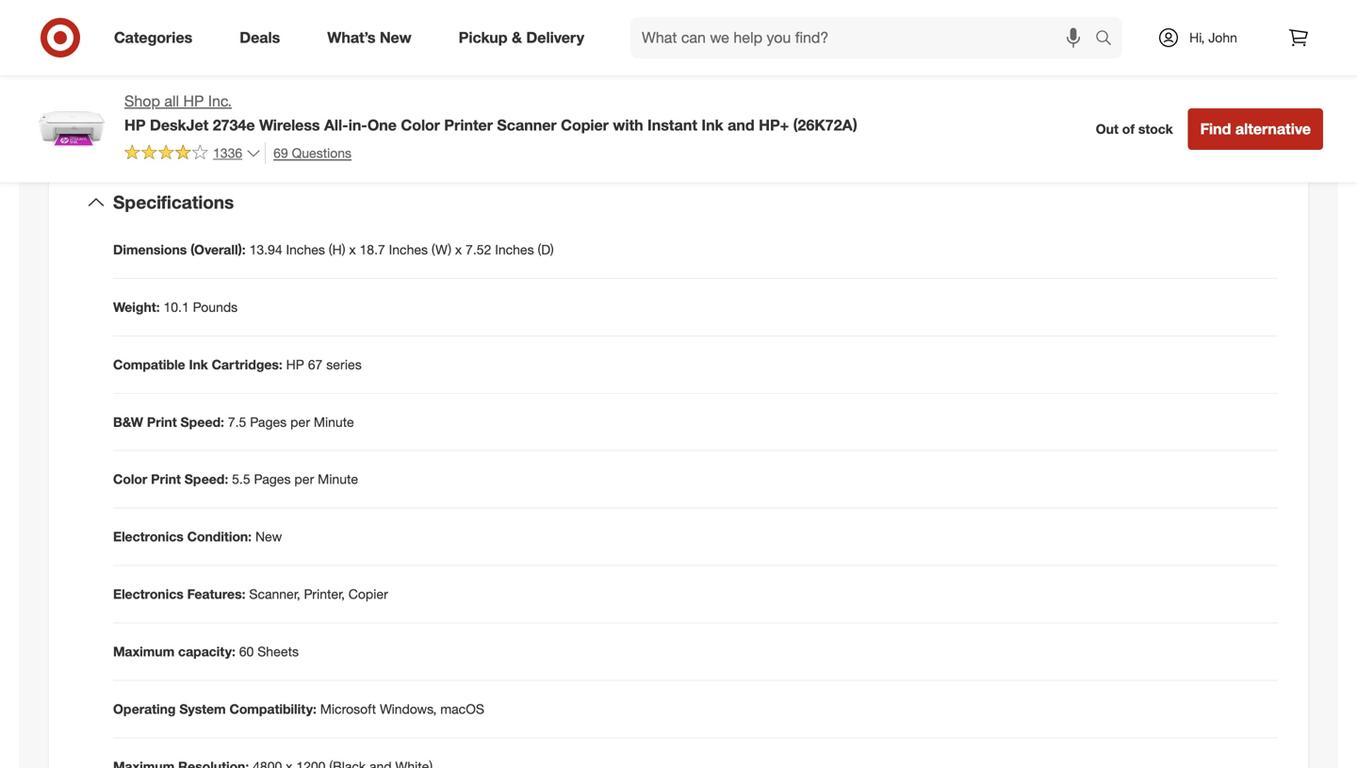Task type: locate. For each thing, give the bounding box(es) containing it.
speed:
[[180, 413, 224, 430], [185, 471, 228, 487]]

13.94
[[249, 241, 282, 258]]

0 vertical spatial speed:
[[180, 413, 224, 430]]

0 vertical spatial print
[[147, 413, 177, 430]]

per down 67 at the top of the page
[[290, 413, 310, 430]]

inc.
[[208, 92, 232, 110]]

sheets
[[258, 643, 299, 660]]

copier inside shop all hp inc. hp deskjet 2734e wireless all-in-one color printer scanner copier with instant ink and hp+ (26k72a)
[[561, 116, 609, 134]]

1 x from the left
[[349, 241, 356, 258]]

pages right 5.5
[[254, 471, 291, 487]]

electronics for electronics features: scanner, printer, copier
[[113, 586, 184, 602]]

1 vertical spatial pages
[[254, 471, 291, 487]]

0 vertical spatial per
[[290, 413, 310, 430]]

ink
[[702, 116, 723, 134], [189, 356, 208, 373]]

hi,
[[1189, 29, 1205, 46]]

ink left and
[[702, 116, 723, 134]]

color inside shop all hp inc. hp deskjet 2734e wireless all-in-one color printer scanner copier with instant ink and hp+ (26k72a)
[[401, 116, 440, 134]]

0 horizontal spatial copier
[[348, 586, 388, 602]]

2 x from the left
[[455, 241, 462, 258]]

hp
[[183, 92, 204, 110], [124, 116, 146, 134], [286, 356, 304, 373]]

color down b&w
[[113, 471, 147, 487]]

ink left cartridges:
[[189, 356, 208, 373]]

69 questions
[[273, 145, 352, 161]]

weight: 10.1 pounds
[[113, 299, 238, 315]]

what's
[[327, 28, 375, 47]]

0 horizontal spatial inches
[[286, 241, 325, 258]]

1 vertical spatial ink
[[189, 356, 208, 373]]

maximum
[[113, 643, 175, 660]]

color right one
[[401, 116, 440, 134]]

0 vertical spatial minute
[[314, 413, 354, 430]]

pages for 7.5
[[250, 413, 287, 430]]

electronics
[[113, 528, 184, 545], [113, 586, 184, 602]]

1 horizontal spatial hp
[[183, 92, 204, 110]]

x right (w)
[[455, 241, 462, 258]]

1 horizontal spatial copier
[[561, 116, 609, 134]]

0 vertical spatial ink
[[702, 116, 723, 134]]

windows,
[[380, 701, 437, 717]]

show
[[122, 112, 150, 126]]

alternative
[[1235, 120, 1311, 138]]

1 vertical spatial print
[[151, 471, 181, 487]]

(w)
[[432, 241, 451, 258]]

print
[[147, 413, 177, 430], [151, 471, 181, 487]]

hp left 67 at the top of the page
[[286, 356, 304, 373]]

inches left (h)
[[286, 241, 325, 258]]

pages
[[250, 413, 287, 430], [254, 471, 291, 487]]

stock
[[1138, 121, 1173, 137]]

1 horizontal spatial ink
[[702, 116, 723, 134]]

dimensions
[[113, 241, 187, 258]]

copier
[[561, 116, 609, 134], [348, 586, 388, 602]]

1 vertical spatial color
[[113, 471, 147, 487]]

0 vertical spatial electronics
[[113, 528, 184, 545]]

print for b&w
[[147, 413, 177, 430]]

0 vertical spatial color
[[401, 116, 440, 134]]

1 vertical spatial minute
[[318, 471, 358, 487]]

hp down shop
[[124, 116, 146, 134]]

(d)
[[538, 241, 554, 258]]

inches left (w)
[[389, 241, 428, 258]]

(26k72a)
[[793, 116, 857, 134]]

2 horizontal spatial inches
[[495, 241, 534, 258]]

copier left the with
[[561, 116, 609, 134]]

new right what's at top
[[380, 28, 412, 47]]

print right b&w
[[147, 413, 177, 430]]

deskjet
[[150, 116, 209, 134]]

2 inches from the left
[[389, 241, 428, 258]]

maximum capacity: 60 sheets
[[113, 643, 299, 660]]

all-
[[324, 116, 348, 134]]

x right (h)
[[349, 241, 356, 258]]

67
[[308, 356, 323, 373]]

x
[[349, 241, 356, 258], [455, 241, 462, 258]]

per right 5.5
[[294, 471, 314, 487]]

0 horizontal spatial hp
[[124, 116, 146, 134]]

system
[[179, 701, 226, 717]]

dimensions (overall): 13.94 inches (h) x 18.7 inches (w) x 7.52 inches (d)
[[113, 241, 554, 258]]

per for 5.5 pages per minute
[[294, 471, 314, 487]]

specifications button
[[64, 172, 1293, 232]]

hi, john
[[1189, 29, 1237, 46]]

60
[[239, 643, 254, 660]]

1 horizontal spatial inches
[[389, 241, 428, 258]]

(overall):
[[191, 241, 246, 258]]

1 electronics from the top
[[113, 528, 184, 545]]

speed: left 5.5
[[185, 471, 228, 487]]

69 questions link
[[265, 142, 352, 164]]

print up electronics condition: new
[[151, 471, 181, 487]]

b&w print speed: 7.5 pages per minute
[[113, 413, 354, 430]]

1 vertical spatial new
[[255, 528, 282, 545]]

0 vertical spatial copier
[[561, 116, 609, 134]]

0 horizontal spatial x
[[349, 241, 356, 258]]

per
[[290, 413, 310, 430], [294, 471, 314, 487]]

electronics up maximum
[[113, 586, 184, 602]]

copier right printer,
[[348, 586, 388, 602]]

2 horizontal spatial hp
[[286, 356, 304, 373]]

inches left "(d)"
[[495, 241, 534, 258]]

18.7
[[360, 241, 385, 258]]

1 vertical spatial per
[[294, 471, 314, 487]]

find alternative
[[1200, 120, 1311, 138]]

new right the condition:
[[255, 528, 282, 545]]

1 vertical spatial hp
[[124, 116, 146, 134]]

with
[[613, 116, 643, 134]]

1 vertical spatial electronics
[[113, 586, 184, 602]]

features:
[[187, 586, 245, 602]]

minute
[[314, 413, 354, 430], [318, 471, 358, 487]]

condition:
[[187, 528, 252, 545]]

in-
[[348, 116, 367, 134]]

0 vertical spatial hp
[[183, 92, 204, 110]]

minute for 5.5 pages per minute
[[318, 471, 358, 487]]

0 vertical spatial new
[[380, 28, 412, 47]]

1 horizontal spatial x
[[455, 241, 462, 258]]

color
[[401, 116, 440, 134], [113, 471, 147, 487]]

what's new
[[327, 28, 412, 47]]

hp right all
[[183, 92, 204, 110]]

1 vertical spatial speed:
[[185, 471, 228, 487]]

1 inches from the left
[[286, 241, 325, 258]]

speed: left 7.5
[[180, 413, 224, 430]]

electronics condition: new
[[113, 528, 282, 545]]

0 horizontal spatial new
[[255, 528, 282, 545]]

find
[[1200, 120, 1231, 138]]

1 horizontal spatial color
[[401, 116, 440, 134]]

more
[[153, 112, 179, 126]]

scanner
[[497, 116, 557, 134]]

new
[[380, 28, 412, 47], [255, 528, 282, 545]]

color print speed: 5.5 pages per minute
[[113, 471, 358, 487]]

(h)
[[329, 241, 345, 258]]

print for color
[[151, 471, 181, 487]]

electronics left the condition:
[[113, 528, 184, 545]]

2 electronics from the top
[[113, 586, 184, 602]]

pages right 7.5
[[250, 413, 287, 430]]

0 vertical spatial pages
[[250, 413, 287, 430]]



Task type: vqa. For each thing, say whether or not it's contained in the screenshot.
bottommost Pages
yes



Task type: describe. For each thing, give the bounding box(es) containing it.
per for 7.5 pages per minute
[[290, 413, 310, 430]]

2734e
[[213, 116, 255, 134]]

scanner,
[[249, 586, 300, 602]]

weight:
[[113, 299, 160, 315]]

compatible ink cartridges: hp 67 series
[[113, 356, 362, 373]]

pounds
[[193, 299, 238, 315]]

out of stock
[[1096, 121, 1173, 137]]

compatible
[[113, 356, 185, 373]]

search
[[1087, 30, 1132, 49]]

7.5
[[228, 413, 246, 430]]

wireless
[[259, 116, 320, 134]]

printer,
[[304, 586, 345, 602]]

deals link
[[224, 17, 304, 58]]

electronics features: scanner, printer, copier
[[113, 586, 388, 602]]

10.1
[[163, 299, 189, 315]]

delivery
[[526, 28, 584, 47]]

69
[[273, 145, 288, 161]]

7.52
[[466, 241, 491, 258]]

electronics for electronics condition: new
[[113, 528, 184, 545]]

operating
[[113, 701, 176, 717]]

out
[[1096, 121, 1119, 137]]

0 horizontal spatial color
[[113, 471, 147, 487]]

1 vertical spatial copier
[[348, 586, 388, 602]]

1336
[[213, 144, 242, 161]]

specifications
[[113, 191, 234, 213]]

show more
[[122, 112, 179, 126]]

pickup & delivery
[[459, 28, 584, 47]]

and
[[728, 116, 755, 134]]

find alternative button
[[1188, 108, 1323, 150]]

search button
[[1087, 17, 1132, 62]]

operating system compatibility: microsoft windows, macos
[[113, 701, 484, 717]]

capacity:
[[178, 643, 235, 660]]

hp+
[[759, 116, 789, 134]]

instant
[[647, 116, 697, 134]]

pickup & delivery link
[[443, 17, 608, 58]]

categories link
[[98, 17, 216, 58]]

shop all hp inc. hp deskjet 2734e wireless all-in-one color printer scanner copier with instant ink and hp+ (26k72a)
[[124, 92, 857, 134]]

all
[[164, 92, 179, 110]]

show more button
[[113, 104, 188, 134]]

2 vertical spatial hp
[[286, 356, 304, 373]]

what's new link
[[311, 17, 435, 58]]

speed: for color print speed:
[[185, 471, 228, 487]]

questions
[[292, 145, 352, 161]]

categories
[[114, 28, 192, 47]]

ink inside shop all hp inc. hp deskjet 2734e wireless all-in-one color printer scanner copier with instant ink and hp+ (26k72a)
[[702, 116, 723, 134]]

What can we help you find? suggestions appear below search field
[[631, 17, 1100, 58]]

image of hp deskjet 2734e wireless all-in-one color printer scanner copier with instant ink and hp+ (26k72a) image
[[34, 90, 109, 166]]

1336 link
[[124, 142, 261, 165]]

shop
[[124, 92, 160, 110]]

3 inches from the left
[[495, 241, 534, 258]]

one
[[367, 116, 397, 134]]

b&w
[[113, 413, 143, 430]]

of
[[1122, 121, 1135, 137]]

5.5
[[232, 471, 250, 487]]

microsoft
[[320, 701, 376, 717]]

&
[[512, 28, 522, 47]]

0 horizontal spatial ink
[[189, 356, 208, 373]]

cartridges:
[[212, 356, 283, 373]]

compatibility:
[[229, 701, 317, 717]]

series
[[326, 356, 362, 373]]

macos
[[440, 701, 484, 717]]

printer
[[444, 116, 493, 134]]

pickup
[[459, 28, 508, 47]]

1 horizontal spatial new
[[380, 28, 412, 47]]

pages for 5.5
[[254, 471, 291, 487]]

speed: for b&w print speed:
[[180, 413, 224, 430]]

minute for 7.5 pages per minute
[[314, 413, 354, 430]]

deals
[[240, 28, 280, 47]]

john
[[1208, 29, 1237, 46]]



